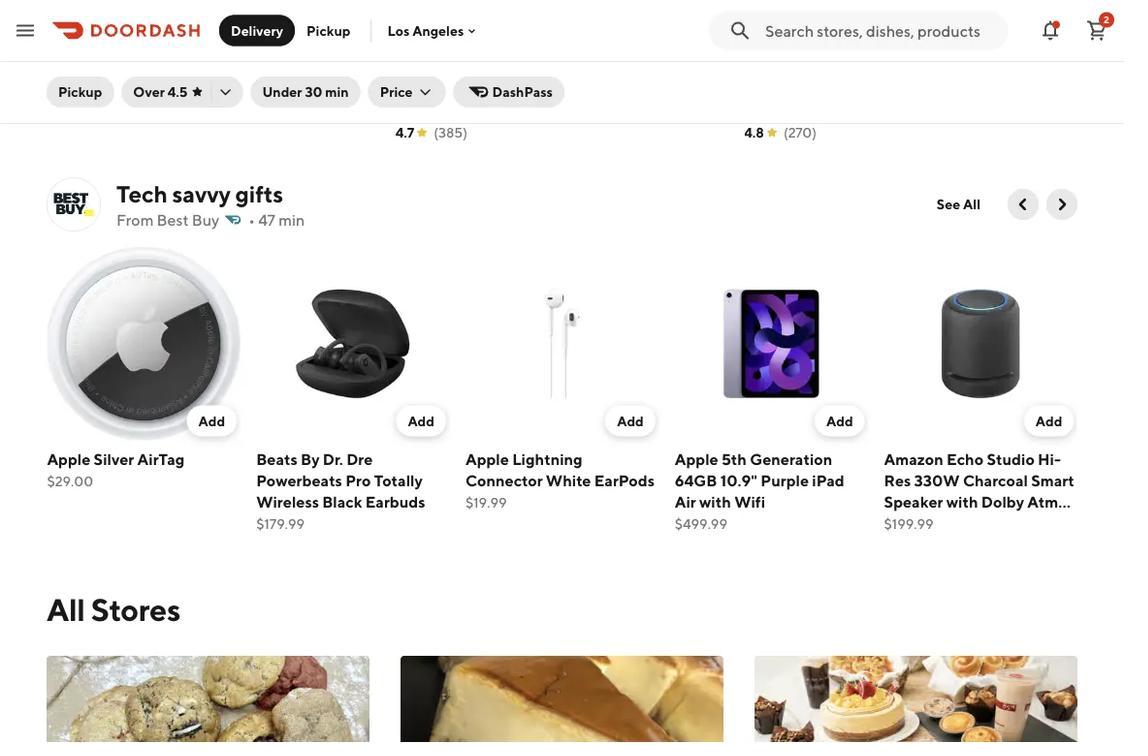 Task type: locate. For each thing, give the bounding box(es) containing it.
1 horizontal spatial pickup
[[307, 22, 351, 38]]

add for amazon echo studio hi- res 330w charcoal smart speaker with dolby atmos & spatial audio processing technology & alexa
[[1036, 413, 1062, 429]]

• left 47
[[249, 211, 255, 229]]

2 mi from the left
[[417, 103, 432, 119]]

studio
[[987, 450, 1035, 469]]

beats
[[256, 450, 298, 469]]

2 delivery from the left
[[534, 103, 583, 119]]

apple lightning connector white earpods $19.99
[[466, 450, 655, 511]]

1 horizontal spatial mi
[[417, 103, 432, 119]]

3 apple from the left
[[675, 450, 718, 469]]

$199.99
[[884, 516, 934, 532]]

all right see
[[963, 196, 981, 212]]

los angeles button
[[387, 23, 479, 39]]

see all link
[[925, 189, 992, 220]]

mi
[[68, 103, 83, 119], [417, 103, 432, 119]]

2 with from the left
[[946, 493, 978, 511]]

all
[[963, 196, 981, 212], [47, 591, 85, 628]]

$3.99
[[496, 103, 531, 119]]

all stores
[[47, 591, 180, 628]]

audio
[[951, 514, 995, 533]]

& down speaker
[[884, 514, 894, 533]]

2 horizontal spatial apple
[[675, 450, 718, 469]]

1 horizontal spatial &
[[971, 535, 981, 554]]

1 with from the left
[[699, 493, 731, 511]]

(385)
[[434, 124, 467, 140]]

delivery down 4.5
[[186, 103, 235, 119]]

2 fee from the left
[[586, 103, 605, 119]]

0 horizontal spatial apple
[[47, 450, 90, 469]]

1 apple from the left
[[47, 450, 90, 469]]

1 delivery from the left
[[186, 103, 235, 119]]

1 horizontal spatial with
[[946, 493, 978, 511]]

1 horizontal spatial fee
[[586, 103, 605, 119]]

buy
[[192, 211, 219, 229]]

min
[[325, 84, 349, 100], [113, 103, 136, 119], [462, 103, 485, 119], [279, 211, 305, 229]]

0 vertical spatial &
[[884, 514, 894, 533]]

30
[[305, 84, 322, 100]]

dolby
[[981, 493, 1024, 511]]

with
[[699, 493, 731, 511], [946, 493, 978, 511]]

with up audio
[[946, 493, 978, 511]]

0 horizontal spatial &
[[884, 514, 894, 533]]

apple up "$29.00"
[[47, 450, 90, 469]]

0 horizontal spatial mi
[[68, 103, 83, 119]]

apple for apple silver airtag
[[47, 450, 90, 469]]

open menu image
[[14, 19, 37, 42]]

amazon echo studio hi- res 330w charcoal smart speaker with dolby atmos & spatial audio processing technology & alexa
[[884, 450, 1077, 554]]

& down audio
[[971, 535, 981, 554]]

see
[[937, 196, 960, 212]]

pickup up '30'
[[307, 22, 351, 38]]

min right 47
[[279, 211, 305, 229]]

&
[[884, 514, 894, 533], [971, 535, 981, 554]]

apple silver airtag $29.00
[[47, 450, 185, 489]]

10.9"
[[720, 471, 757, 490]]

mi for happy's liquor
[[417, 103, 432, 119]]

1 horizontal spatial delivery
[[534, 103, 583, 119]]

pickup button up '30'
[[295, 15, 362, 46]]

64gb
[[675, 471, 717, 490]]

$29.00
[[47, 473, 93, 489]]

min right '30'
[[325, 84, 349, 100]]

with up $499.99
[[699, 493, 731, 511]]

1 fee from the left
[[238, 103, 258, 119]]

over
[[133, 84, 165, 100]]

beats by dr. dre powerbeats pro totally wireless black earbuds image
[[256, 247, 450, 441]]

fee for bevmo!
[[238, 103, 258, 119]]

pickup button
[[295, 15, 362, 46], [47, 77, 114, 108]]

apple up connector
[[466, 450, 509, 469]]

2 add from the left
[[408, 413, 434, 429]]

pickup
[[307, 22, 351, 38], [58, 84, 102, 100]]

4.8
[[744, 124, 764, 140]]

0 vertical spatial all
[[963, 196, 981, 212]]

delivery down the dashpass
[[534, 103, 583, 119]]

1 mi from the left
[[68, 103, 83, 119]]

hi-
[[1038, 450, 1061, 469]]

min inside button
[[325, 84, 349, 100]]

all left the stores
[[47, 591, 85, 628]]

add for apple silver airtag
[[198, 413, 225, 429]]

1 vertical spatial all
[[47, 591, 85, 628]]

angeles
[[412, 23, 464, 39]]

add button
[[187, 406, 237, 437], [187, 406, 237, 437], [396, 406, 446, 437], [396, 406, 446, 437], [605, 406, 655, 437], [605, 406, 655, 437], [815, 406, 865, 437], [815, 406, 865, 437], [1024, 406, 1074, 437], [1024, 406, 1074, 437]]

smart
[[1031, 471, 1074, 490]]

1 horizontal spatial apple
[[466, 450, 509, 469]]

pickup up 38
[[58, 84, 102, 100]]

fee
[[238, 103, 258, 119], [586, 103, 605, 119]]

earpods
[[594, 471, 655, 490]]

delivery
[[186, 103, 235, 119], [534, 103, 583, 119]]

• left $3.99
[[487, 103, 493, 119]]

mi right 6.2
[[68, 103, 83, 119]]

4 add from the left
[[826, 413, 853, 429]]

0 horizontal spatial fee
[[238, 103, 258, 119]]

wireless
[[256, 493, 319, 511]]

apple inside the apple lightning connector white earpods $19.99
[[466, 450, 509, 469]]

0 vertical spatial pickup button
[[295, 15, 362, 46]]

apple inside apple silver airtag $29.00
[[47, 450, 90, 469]]

stores
[[91, 591, 180, 628]]

apple inside the apple 5th generation 64gb 10.9" purple ipad air with wifi $499.99
[[675, 450, 718, 469]]

under
[[262, 84, 302, 100]]

with inside amazon echo studio hi- res 330w charcoal smart speaker with dolby atmos & spatial audio processing technology & alexa
[[946, 493, 978, 511]]

1 add from the left
[[198, 413, 225, 429]]

mi right 3.3
[[417, 103, 432, 119]]

white
[[546, 471, 591, 490]]

best
[[157, 211, 189, 229]]

2 apple from the left
[[466, 450, 509, 469]]

apple lightning connector white earpods image
[[466, 247, 659, 441]]

price button
[[368, 77, 446, 108]]

(270)
[[784, 124, 817, 140]]

next button of carousel image
[[1052, 195, 1072, 214]]

1 vertical spatial &
[[971, 535, 981, 554]]

apple
[[47, 450, 90, 469], [466, 450, 509, 469], [675, 450, 718, 469]]

1 vertical spatial pickup button
[[47, 77, 114, 108]]

5 add from the left
[[1036, 413, 1062, 429]]

3 add from the left
[[617, 413, 644, 429]]

apple 5th generation 64gb 10.9" purple ipad air with wifi $499.99
[[675, 450, 845, 532]]

add for beats by dr. dre powerbeats pro totally wireless black earbuds
[[408, 413, 434, 429]]

apple up 64gb
[[675, 450, 718, 469]]

apple silver airtag image
[[47, 247, 241, 441]]

add
[[198, 413, 225, 429], [408, 413, 434, 429], [617, 413, 644, 429], [826, 413, 853, 429], [1036, 413, 1062, 429]]

0 horizontal spatial delivery
[[186, 103, 235, 119]]

•
[[86, 103, 92, 119], [139, 103, 145, 119], [434, 103, 440, 119], [487, 103, 493, 119], [249, 211, 255, 229]]

1 vertical spatial pickup
[[58, 84, 102, 100]]

black
[[322, 493, 362, 511]]

0 horizontal spatial pickup button
[[47, 77, 114, 108]]

1 horizontal spatial pickup button
[[295, 15, 362, 46]]

lightning
[[512, 450, 583, 469]]

pickup button left over in the top left of the page
[[47, 77, 114, 108]]

gifts
[[235, 180, 283, 207]]

4.7
[[395, 124, 414, 140]]

0 horizontal spatial with
[[699, 493, 731, 511]]

los angeles
[[387, 23, 464, 39]]

amazon echo studio hi-res 330w charcoal smart speaker with dolby atmos & spatial audio processing technology & alexa image
[[884, 247, 1078, 441]]

3.3 mi • 26 min • $3.99 delivery fee
[[395, 103, 605, 119]]

delivery for happy's liquor
[[534, 103, 583, 119]]

0 horizontal spatial pickup
[[58, 84, 102, 100]]

min right 38
[[113, 103, 136, 119]]



Task type: vqa. For each thing, say whether or not it's contained in the screenshot.


Task type: describe. For each thing, give the bounding box(es) containing it.
over 4.5
[[133, 84, 188, 100]]

0 horizontal spatial all
[[47, 591, 85, 628]]

fee for happy's liquor
[[586, 103, 605, 119]]

• 47 min
[[249, 211, 305, 229]]

add for apple 5th generation 64gb 10.9" purple ipad air with wifi
[[826, 413, 853, 429]]

alexa
[[984, 535, 1025, 554]]

savvy
[[172, 180, 231, 207]]

technology
[[884, 535, 968, 554]]

$179.99
[[256, 516, 305, 532]]

1 items, open order cart image
[[1085, 19, 1109, 42]]

5th
[[722, 450, 747, 469]]

air
[[675, 493, 696, 511]]

charcoal
[[963, 471, 1028, 490]]

previous button of carousel image
[[1014, 195, 1033, 214]]

• left 26
[[434, 103, 440, 119]]

0 vertical spatial pickup
[[307, 22, 351, 38]]

• left 38
[[86, 103, 92, 119]]

mi for bevmo!
[[68, 103, 83, 119]]

speaker
[[884, 493, 943, 511]]

38
[[95, 103, 110, 119]]

6.2
[[47, 103, 66, 119]]

2 button
[[1078, 11, 1116, 50]]

delivery button
[[219, 15, 295, 46]]

powerbeats
[[256, 471, 342, 490]]

happy's liquor
[[395, 79, 504, 97]]

silver
[[94, 450, 134, 469]]

with inside the apple 5th generation 64gb 10.9" purple ipad air with wifi $499.99
[[699, 493, 731, 511]]

dashpass button
[[454, 77, 564, 108]]

• down over in the top left of the page
[[139, 103, 145, 119]]

26
[[443, 103, 459, 119]]

dr.
[[323, 450, 343, 469]]

airtag
[[137, 450, 185, 469]]

los
[[387, 23, 410, 39]]

under 30 min button
[[251, 77, 361, 108]]

apple for apple lightning connector white earpods
[[466, 450, 509, 469]]

by
[[301, 450, 320, 469]]

delivery for bevmo!
[[186, 103, 235, 119]]

tech savvy gifts
[[116, 180, 283, 207]]

3.3
[[395, 103, 414, 119]]

ipad
[[812, 471, 845, 490]]

click to add this store to your saved list image
[[349, 78, 372, 102]]

notification bell image
[[1039, 19, 1062, 42]]

6.2 mi • 38 min • $4.99 delivery fee
[[47, 103, 258, 119]]

res
[[884, 471, 911, 490]]

2
[[1104, 14, 1109, 25]]

47
[[258, 211, 275, 229]]

echo
[[947, 450, 984, 469]]

beats by dr. dre powerbeats pro totally wireless black earbuds $179.99
[[256, 450, 425, 532]]

purple
[[761, 471, 809, 490]]

amazon
[[884, 450, 944, 469]]

$4.99
[[147, 103, 183, 119]]

$499.99
[[675, 516, 727, 532]]

totally
[[374, 471, 423, 490]]

happy's
[[395, 79, 454, 97]]

liquor
[[457, 79, 504, 97]]

bevmo!
[[47, 79, 103, 97]]

earbuds
[[365, 493, 425, 511]]

see all
[[937, 196, 981, 212]]

connector
[[466, 471, 543, 490]]

Store search: begin typing to search for stores available on DoorDash text field
[[765, 20, 996, 41]]

processing
[[998, 514, 1077, 533]]

price
[[380, 84, 413, 100]]

$19.99
[[466, 495, 507, 511]]

wifi
[[734, 493, 765, 511]]

generation
[[750, 450, 832, 469]]

spatial
[[897, 514, 948, 533]]

delivery
[[231, 22, 283, 38]]

over 4.5 button
[[122, 77, 243, 108]]

1 horizontal spatial all
[[963, 196, 981, 212]]

dre
[[346, 450, 373, 469]]

atmos
[[1027, 493, 1075, 511]]

min right 26
[[462, 103, 485, 119]]

apple for apple 5th generation 64gb 10.9" purple ipad air with wifi
[[675, 450, 718, 469]]

under 30 min
[[262, 84, 349, 100]]

from best buy
[[116, 211, 219, 229]]

from
[[116, 211, 154, 229]]

pro
[[345, 471, 371, 490]]

4.5
[[168, 84, 188, 100]]

apple 5th generation 64gb 10.9" purple ipad air with wifi image
[[675, 247, 869, 441]]

dashpass
[[492, 84, 553, 100]]

add for apple lightning connector white earpods
[[617, 413, 644, 429]]

tech
[[116, 180, 168, 207]]



